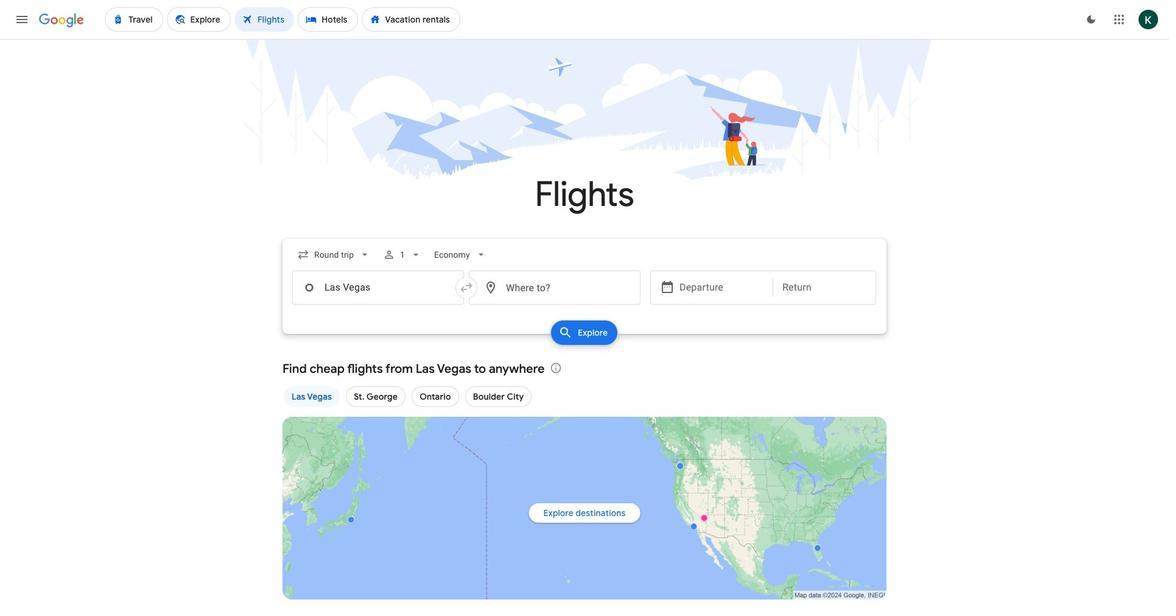 Task type: locate. For each thing, give the bounding box(es) containing it.
None field
[[292, 240, 376, 269], [430, 240, 492, 269], [292, 240, 376, 269], [430, 240, 492, 269]]

list
[[283, 385, 887, 420]]

Where to?  text field
[[469, 271, 641, 305]]

Flight search field
[[273, 239, 897, 349]]



Task type: vqa. For each thing, say whether or not it's contained in the screenshot.
"4"
no



Task type: describe. For each thing, give the bounding box(es) containing it.
Departure text field
[[680, 271, 764, 304]]

Where from? text field
[[292, 271, 464, 305]]

Return text field
[[783, 271, 867, 304]]

change appearance image
[[1077, 5, 1106, 34]]

main menu image
[[15, 12, 29, 27]]



